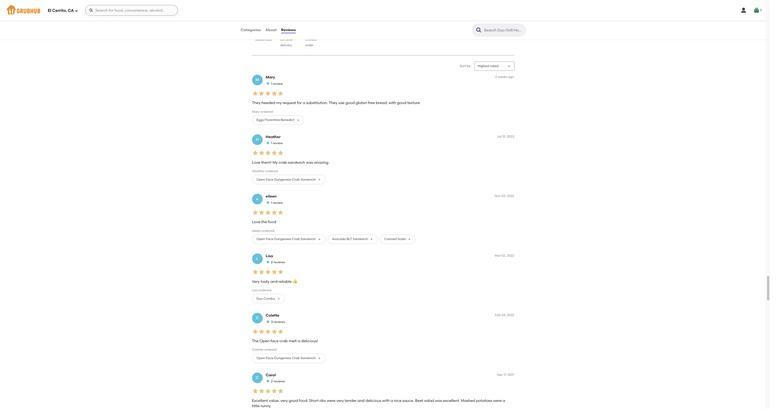 Task type: locate. For each thing, give the bounding box(es) containing it.
love for love them! my crab sandwich was anazing.
[[252, 161, 261, 165]]

02,
[[502, 254, 507, 258]]

1 vertical spatial mary
[[252, 110, 260, 114]]

a right potatoes at the bottom right
[[503, 399, 506, 404]]

lisa for lisa
[[266, 254, 273, 259]]

2 for lisa
[[271, 261, 273, 265]]

soda
[[398, 238, 406, 241]]

plus icon image
[[297, 119, 300, 122], [318, 178, 321, 182], [318, 238, 321, 241], [370, 238, 374, 241], [408, 238, 411, 241], [278, 298, 281, 301], [318, 357, 321, 361]]

2 reviews
[[271, 261, 285, 265], [271, 380, 285, 384]]

was left anazing.
[[306, 161, 313, 165]]

0 vertical spatial heather
[[266, 135, 281, 139]]

melt
[[289, 339, 297, 344]]

3 reviews from the top
[[274, 380, 285, 384]]

dungeness down 'the open face crab melt is delicious!'
[[275, 357, 292, 361]]

3 face from the top
[[266, 357, 274, 361]]

1 vertical spatial eileen
[[252, 229, 261, 233]]

sandwich
[[301, 178, 316, 182], [301, 238, 316, 241], [353, 238, 368, 241], [301, 357, 316, 361]]

face down eileen ordered: in the bottom of the page
[[266, 238, 274, 241]]

3 1 from the top
[[271, 201, 272, 205]]

food right good
[[265, 38, 272, 42]]

ordered: down "the"
[[262, 229, 275, 233]]

open face dungeness crab sandwich for heather
[[257, 178, 316, 182]]

2 vertical spatial 2
[[271, 380, 273, 384]]

ordered: down my
[[266, 170, 279, 173]]

they up mary ordered: on the top of the page
[[252, 101, 261, 105]]

2022 right 02,
[[507, 254, 515, 258]]

crab right my
[[279, 161, 287, 165]]

food inside "97 good food"
[[265, 38, 272, 42]]

0 horizontal spatial they
[[252, 101, 261, 105]]

0 vertical spatial reviews
[[274, 261, 285, 265]]

0 vertical spatial open face dungeness crab sandwich button
[[252, 175, 326, 185]]

svg image right "ca"
[[75, 9, 78, 12]]

1 horizontal spatial they
[[329, 101, 338, 105]]

2 they from the left
[[329, 101, 338, 105]]

open face dungeness crab sandwich button
[[252, 175, 326, 185], [252, 235, 326, 244], [252, 354, 326, 364]]

1 horizontal spatial colette
[[266, 314, 280, 318]]

reliable
[[279, 280, 292, 284]]

duo
[[257, 297, 263, 301]]

good left texture
[[397, 101, 407, 105]]

face down colette ordered:
[[266, 357, 274, 361]]

colette ordered:
[[252, 349, 278, 352]]

1 vertical spatial crab
[[292, 238, 300, 241]]

open down eileen ordered: in the bottom of the page
[[257, 238, 265, 241]]

1 right m
[[271, 82, 272, 86]]

ordered: down 'heeded'
[[261, 110, 274, 114]]

dungeness down my
[[275, 178, 292, 182]]

1 vertical spatial love
[[252, 220, 261, 225]]

2 dungeness from the top
[[275, 238, 292, 241]]

sandwich
[[288, 161, 305, 165]]

1 vertical spatial face
[[266, 238, 274, 241]]

svg image
[[741, 7, 748, 13], [75, 9, 78, 12]]

1 horizontal spatial were
[[494, 399, 502, 404]]

1 vertical spatial 1 review
[[271, 142, 283, 145]]

mary
[[266, 75, 275, 80], [252, 110, 260, 114]]

2 vertical spatial review
[[273, 201, 283, 205]]

2 crab from the top
[[292, 238, 300, 241]]

plus icon image inside eggs florentine benedict "button"
[[297, 119, 300, 122]]

and right tender
[[358, 399, 365, 404]]

1 vertical spatial and
[[358, 399, 365, 404]]

plus icon image down anazing.
[[318, 178, 321, 182]]

2 vertical spatial face
[[266, 357, 274, 361]]

0 vertical spatial with
[[389, 101, 397, 105]]

1 vertical spatial open face dungeness crab sandwich button
[[252, 235, 326, 244]]

2 reviews from the top
[[274, 321, 285, 324]]

love left the them!
[[252, 161, 261, 165]]

plus icon image left the canned
[[370, 238, 374, 241]]

1 open face dungeness crab sandwich button from the top
[[252, 175, 326, 185]]

0 vertical spatial review
[[273, 82, 283, 86]]

1 1 from the top
[[271, 82, 272, 86]]

1 vertical spatial open face dungeness crab sandwich
[[257, 238, 316, 241]]

1 1 review from the top
[[271, 82, 283, 86]]

1 for eileen
[[271, 201, 272, 205]]

good left food.
[[289, 399, 299, 404]]

reviews up very tasty and reliable 👍
[[274, 261, 285, 265]]

feb
[[496, 314, 501, 318]]

open for "open face dungeness crab sandwich" button corresponding to heather
[[257, 178, 265, 182]]

with
[[389, 101, 397, 105], [383, 399, 390, 404]]

heather right h
[[266, 135, 281, 139]]

0 vertical spatial 2 reviews
[[271, 261, 285, 265]]

lisa ordered:
[[252, 289, 272, 293]]

2 love from the top
[[252, 220, 261, 225]]

1 review for eileen
[[271, 201, 283, 205]]

1 reviews from the top
[[274, 261, 285, 265]]

were right ribs
[[327, 399, 336, 404]]

delivery
[[280, 43, 292, 47]]

2 vertical spatial 2022
[[507, 314, 515, 318]]

0 horizontal spatial very
[[281, 399, 288, 404]]

2 down carol
[[271, 380, 273, 384]]

2 1 review from the top
[[271, 142, 283, 145]]

1 dungeness from the top
[[275, 178, 292, 182]]

3 review from the top
[[273, 201, 283, 205]]

1 vertical spatial colette
[[252, 349, 264, 352]]

1 2 reviews from the top
[[271, 261, 285, 265]]

Search for food, convenience, alcohol... search field
[[86, 5, 178, 16]]

1 horizontal spatial heather
[[266, 135, 281, 139]]

2 vertical spatial reviews
[[274, 380, 285, 384]]

svg image left 4 button
[[741, 7, 748, 13]]

0 vertical spatial 1 review
[[271, 82, 283, 86]]

1 vertical spatial with
[[383, 399, 390, 404]]

1 c from the top
[[256, 316, 259, 321]]

1 vertical spatial crab
[[280, 339, 288, 344]]

3 dungeness from the top
[[275, 357, 292, 361]]

1 horizontal spatial svg image
[[741, 7, 748, 13]]

eileen down love the food
[[252, 229, 261, 233]]

correct
[[306, 38, 317, 42]]

2 reviews down carol
[[271, 380, 285, 384]]

1 right e
[[271, 201, 272, 205]]

substitution.
[[306, 101, 328, 105]]

15,
[[503, 135, 507, 139]]

0 vertical spatial love
[[252, 161, 261, 165]]

0 vertical spatial mary
[[266, 75, 275, 80]]

open
[[257, 178, 265, 182], [257, 238, 265, 241], [260, 339, 270, 344], [257, 357, 265, 361]]

0 vertical spatial face
[[266, 178, 274, 182]]

plus icon image right soda
[[408, 238, 411, 241]]

0 vertical spatial open face dungeness crab sandwich
[[257, 178, 316, 182]]

eggs florentine benedict
[[257, 118, 295, 122]]

and right tasty
[[271, 280, 278, 284]]

a right for
[[303, 101, 306, 105]]

1 review from the top
[[273, 82, 283, 86]]

open face dungeness crab sandwich down love them! my crab sandwich was anazing.
[[257, 178, 316, 182]]

0 horizontal spatial svg image
[[89, 8, 93, 12]]

with left nice
[[383, 399, 390, 404]]

reviews right 3
[[274, 321, 285, 324]]

0 vertical spatial food
[[265, 38, 272, 42]]

0 horizontal spatial and
[[271, 280, 278, 284]]

cerrito,
[[52, 8, 67, 13]]

lisa right l
[[266, 254, 273, 259]]

1 vertical spatial lisa
[[252, 289, 258, 293]]

rated
[[491, 64, 499, 68]]

2 right l
[[271, 261, 273, 265]]

0 vertical spatial crab
[[292, 178, 300, 182]]

3 1 review from the top
[[271, 201, 283, 205]]

lisa down "very"
[[252, 289, 258, 293]]

1 horizontal spatial lisa
[[266, 254, 273, 259]]

1 face from the top
[[266, 178, 274, 182]]

1 horizontal spatial svg image
[[754, 7, 761, 13]]

reviews down carol
[[274, 380, 285, 384]]

they heeded my request for a substitution. they use good gluten free bread, with good texture
[[252, 101, 420, 105]]

open face dungeness crab sandwich down eileen ordered: in the bottom of the page
[[257, 238, 316, 241]]

eileen
[[266, 195, 277, 199], [252, 229, 261, 233]]

on
[[280, 38, 285, 42]]

2 2022 from the top
[[507, 254, 515, 258]]

review for eileen
[[273, 201, 283, 205]]

eileen right e
[[266, 195, 277, 199]]

use
[[339, 101, 345, 105]]

1 vertical spatial was
[[436, 399, 443, 404]]

reviews
[[274, 261, 285, 265], [274, 321, 285, 324], [274, 380, 285, 384]]

0 vertical spatial crab
[[279, 161, 287, 165]]

with right bread,
[[389, 101, 397, 105]]

0 vertical spatial lisa
[[266, 254, 273, 259]]

0 horizontal spatial heather
[[252, 170, 265, 173]]

my
[[273, 161, 278, 165]]

1 horizontal spatial and
[[358, 399, 365, 404]]

2 face from the top
[[266, 238, 274, 241]]

nice
[[394, 399, 402, 404]]

2 2 reviews from the top
[[271, 380, 285, 384]]

mary for mary
[[266, 75, 275, 80]]

l
[[257, 257, 259, 261]]

mar
[[495, 254, 501, 258]]

food for 97 good food
[[265, 38, 272, 42]]

2 left weeks
[[496, 75, 498, 79]]

delicious
[[366, 399, 382, 404]]

my
[[276, 101, 282, 105]]

love left "the"
[[252, 220, 261, 225]]

florentine
[[265, 118, 280, 122]]

open for "open face dungeness crab sandwich" button for colette
[[257, 357, 265, 361]]

nov
[[495, 195, 501, 198]]

Sort by: field
[[478, 64, 499, 69]]

eileen ordered:
[[252, 229, 275, 233]]

highest rated
[[478, 64, 499, 68]]

heather
[[266, 135, 281, 139], [252, 170, 265, 173]]

1 crab from the top
[[292, 178, 300, 182]]

0 vertical spatial c
[[256, 316, 259, 321]]

mary up eggs
[[252, 110, 260, 114]]

were
[[327, 399, 336, 404], [494, 399, 502, 404]]

0 horizontal spatial mary
[[252, 110, 260, 114]]

1 vertical spatial c
[[256, 376, 259, 381]]

0 vertical spatial and
[[271, 280, 278, 284]]

c left 3
[[256, 316, 259, 321]]

love
[[252, 161, 261, 165], [252, 220, 261, 225]]

96
[[280, 32, 285, 37]]

weeks
[[498, 75, 508, 79]]

dungeness for colette
[[275, 357, 292, 361]]

177 ratings
[[255, 23, 274, 27]]

2 review from the top
[[273, 142, 283, 145]]

reviews for carol
[[274, 380, 285, 384]]

2 vertical spatial 1 review
[[271, 201, 283, 205]]

face
[[266, 178, 274, 182], [266, 238, 274, 241], [266, 357, 274, 361]]

food for love the food
[[268, 220, 277, 225]]

ordered: down face
[[264, 349, 278, 352]]

reviews for colette
[[274, 321, 285, 324]]

2 c from the top
[[256, 376, 259, 381]]

1 horizontal spatial very
[[337, 399, 344, 404]]

mashed
[[461, 399, 476, 404]]

0 horizontal spatial was
[[306, 161, 313, 165]]

2 vertical spatial open face dungeness crab sandwich button
[[252, 354, 326, 364]]

plus icon image right combo
[[278, 298, 281, 301]]

0 horizontal spatial were
[[327, 399, 336, 404]]

excellent value, very good food. short ribs were very tender and delicious with a nice sauce.  beet salad was excellent. mashed potatoes were a little runny.
[[252, 399, 506, 409]]

0 vertical spatial colette
[[266, 314, 280, 318]]

was right the 'salad'
[[436, 399, 443, 404]]

food right "the"
[[268, 220, 277, 225]]

2 1 from the top
[[271, 142, 272, 145]]

c left carol
[[256, 376, 259, 381]]

face down 'heather ordered:'
[[266, 178, 274, 182]]

colette
[[266, 314, 280, 318], [252, 349, 264, 352]]

reviews for lisa
[[274, 261, 285, 265]]

short
[[309, 399, 319, 404]]

1 open face dungeness crab sandwich from the top
[[257, 178, 316, 182]]

2 vertical spatial dungeness
[[275, 357, 292, 361]]

were right potatoes at the bottom right
[[494, 399, 502, 404]]

colette down the
[[252, 349, 264, 352]]

2 reviews up very tasty and reliable 👍
[[271, 261, 285, 265]]

mary right m
[[266, 75, 275, 80]]

1 vertical spatial heather
[[252, 170, 265, 173]]

1 horizontal spatial good
[[346, 101, 355, 105]]

1 vertical spatial 2022
[[507, 254, 515, 258]]

1 vertical spatial review
[[273, 142, 283, 145]]

1 were from the left
[[327, 399, 336, 404]]

crab for colette
[[292, 357, 300, 361]]

open down colette ordered:
[[257, 357, 265, 361]]

svg image
[[754, 7, 761, 13], [89, 8, 93, 12]]

1 horizontal spatial eileen
[[266, 195, 277, 199]]

excellent.
[[444, 399, 461, 404]]

1 horizontal spatial mary
[[266, 75, 275, 80]]

crab left melt
[[280, 339, 288, 344]]

0 vertical spatial 2022
[[507, 195, 515, 198]]

eileen for eileen
[[266, 195, 277, 199]]

0 horizontal spatial lisa
[[252, 289, 258, 293]]

1 horizontal spatial was
[[436, 399, 443, 404]]

caret down icon image
[[507, 64, 512, 68]]

2 vertical spatial 1
[[271, 201, 272, 205]]

4
[[761, 8, 763, 12]]

good
[[346, 101, 355, 105], [397, 101, 407, 105], [289, 399, 299, 404]]

0 vertical spatial 1
[[271, 82, 272, 86]]

2 vertical spatial crab
[[292, 357, 300, 361]]

about
[[266, 28, 277, 32]]

colette up 3
[[266, 314, 280, 318]]

1 right h
[[271, 142, 272, 145]]

sauce.
[[403, 399, 415, 404]]

1 vertical spatial food
[[268, 220, 277, 225]]

good right use
[[346, 101, 355, 105]]

heather down the them!
[[252, 170, 265, 173]]

0 horizontal spatial eileen
[[252, 229, 261, 233]]

2022 right 03,
[[507, 195, 515, 198]]

lisa for lisa ordered:
[[252, 289, 258, 293]]

1
[[271, 82, 272, 86], [271, 142, 272, 145], [271, 201, 272, 205]]

ordered: for the
[[262, 229, 275, 233]]

they left use
[[329, 101, 338, 105]]

eileen for eileen ordered:
[[252, 229, 261, 233]]

2 vertical spatial open face dungeness crab sandwich
[[257, 357, 316, 361]]

1 vertical spatial 2
[[271, 261, 273, 265]]

0 vertical spatial eileen
[[266, 195, 277, 199]]

star icon image
[[255, 13, 263, 21], [263, 13, 270, 21], [270, 13, 278, 21], [278, 13, 285, 21], [285, 13, 292, 21], [266, 81, 270, 86], [252, 90, 259, 97], [259, 90, 265, 97], [265, 90, 271, 97], [271, 90, 278, 97], [278, 90, 284, 97], [266, 141, 270, 145], [252, 150, 259, 156], [259, 150, 265, 156], [265, 150, 271, 156], [271, 150, 278, 156], [278, 150, 284, 156], [266, 201, 270, 205], [252, 210, 259, 216], [259, 210, 265, 216], [265, 210, 271, 216], [271, 210, 278, 216], [278, 210, 284, 216], [266, 260, 270, 265], [252, 269, 259, 276], [259, 269, 265, 276], [265, 269, 271, 276], [271, 269, 278, 276], [278, 269, 284, 276], [266, 320, 270, 324], [252, 329, 259, 335], [259, 329, 265, 335], [265, 329, 271, 335], [271, 329, 278, 335], [278, 329, 284, 335], [266, 380, 270, 384], [252, 389, 259, 395], [259, 389, 265, 395], [265, 389, 271, 395], [271, 389, 278, 395], [278, 389, 284, 395]]

dungeness
[[275, 178, 292, 182], [275, 238, 292, 241], [275, 357, 292, 361]]

0 horizontal spatial colette
[[252, 349, 264, 352]]

2 reviews for carol
[[271, 380, 285, 384]]

ordered: up duo combo
[[259, 289, 272, 293]]

very right value, in the left of the page
[[281, 399, 288, 404]]

1 they from the left
[[252, 101, 261, 105]]

1 vertical spatial 2 reviews
[[271, 380, 285, 384]]

3 2022 from the top
[[507, 314, 515, 318]]

for
[[297, 101, 302, 105]]

review
[[273, 82, 283, 86], [273, 142, 283, 145], [273, 201, 283, 205]]

ordered:
[[261, 110, 274, 114], [266, 170, 279, 173], [262, 229, 275, 233], [259, 289, 272, 293], [264, 349, 278, 352]]

the open face crab melt is delicious!
[[252, 339, 318, 344]]

3 crab from the top
[[292, 357, 300, 361]]

2022
[[507, 195, 515, 198], [507, 254, 515, 258], [507, 314, 515, 318]]

crab
[[292, 178, 300, 182], [292, 238, 300, 241], [292, 357, 300, 361]]

ribs
[[320, 399, 326, 404]]

0 vertical spatial dungeness
[[275, 178, 292, 182]]

3 open face dungeness crab sandwich from the top
[[257, 357, 316, 361]]

very left tender
[[337, 399, 344, 404]]

plus icon image right "benedict" on the top of the page
[[297, 119, 300, 122]]

1 love from the top
[[252, 161, 261, 165]]

mary ordered:
[[252, 110, 274, 114]]

2 horizontal spatial a
[[503, 399, 506, 404]]

0 horizontal spatial good
[[289, 399, 299, 404]]

0 vertical spatial was
[[306, 161, 313, 165]]

1 vertical spatial dungeness
[[275, 238, 292, 241]]

1 horizontal spatial a
[[391, 399, 394, 404]]

a left nice
[[391, 399, 394, 404]]

3 open face dungeness crab sandwich button from the top
[[252, 354, 326, 364]]

c
[[256, 316, 259, 321], [256, 376, 259, 381]]

1 vertical spatial 1
[[271, 142, 272, 145]]

dungeness down eileen ordered: in the bottom of the page
[[275, 238, 292, 241]]

2022 right 04,
[[507, 314, 515, 318]]

open down 'heather ordered:'
[[257, 178, 265, 182]]

open face dungeness crab sandwich down 'the open face crab melt is delicious!'
[[257, 357, 316, 361]]

jul
[[497, 135, 502, 139]]

is
[[298, 339, 301, 344]]

2 open face dungeness crab sandwich button from the top
[[252, 235, 326, 244]]

1 vertical spatial reviews
[[274, 321, 285, 324]]

was inside excellent value, very good food. short ribs were very tender and delicious with a nice sauce.  beet salad was excellent. mashed potatoes were a little runny.
[[436, 399, 443, 404]]

very
[[281, 399, 288, 404], [337, 399, 344, 404]]



Task type: describe. For each thing, give the bounding box(es) containing it.
el cerrito, ca
[[48, 8, 74, 13]]

2022 for melt
[[507, 314, 515, 318]]

order
[[306, 43, 314, 47]]

dungeness for heather
[[275, 178, 292, 182]]

plus icon image inside duo combo button
[[278, 298, 281, 301]]

plus icon image inside avocado blt sandwich button
[[370, 238, 374, 241]]

96 on time delivery
[[280, 32, 293, 47]]

3
[[271, 321, 273, 324]]

main navigation navigation
[[0, 0, 767, 21]]

categories button
[[241, 21, 261, 40]]

ratings
[[261, 23, 274, 27]]

sandwich inside avocado blt sandwich button
[[353, 238, 368, 241]]

face for heather
[[266, 178, 274, 182]]

duo combo button
[[252, 295, 285, 304]]

open up colette ordered:
[[260, 339, 270, 344]]

blt
[[347, 238, 352, 241]]

ca
[[68, 8, 74, 13]]

0 horizontal spatial a
[[303, 101, 306, 105]]

runny.
[[261, 405, 272, 409]]

svg image inside 4 button
[[754, 7, 761, 13]]

canned
[[385, 238, 397, 241]]

avocado blt sandwich button
[[328, 235, 378, 244]]

good
[[255, 38, 264, 42]]

highest
[[478, 64, 490, 68]]

h
[[256, 137, 259, 142]]

reviews
[[281, 28, 296, 32]]

love them! my crab sandwich was anazing.
[[252, 161, 330, 165]]

and inside excellent value, very good food. short ribs were very tender and delicious with a nice sauce.  beet salad was excellent. mashed potatoes were a little runny.
[[358, 399, 365, 404]]

2023
[[507, 135, 515, 139]]

free
[[368, 101, 375, 105]]

anazing.
[[314, 161, 330, 165]]

2 weeks ago
[[496, 75, 515, 79]]

crab for heather
[[292, 178, 300, 182]]

2 very from the left
[[337, 399, 344, 404]]

about button
[[265, 21, 277, 40]]

0 horizontal spatial svg image
[[75, 9, 78, 12]]

texture
[[408, 101, 420, 105]]

3 reviews
[[271, 321, 285, 324]]

canned soda button
[[380, 235, 416, 244]]

little
[[252, 405, 260, 409]]

delicious!
[[302, 339, 318, 344]]

e
[[256, 197, 259, 202]]

mary for mary ordered:
[[252, 110, 260, 114]]

m
[[256, 78, 259, 82]]

heather for heather ordered:
[[252, 170, 265, 173]]

salad
[[425, 399, 435, 404]]

feb 04, 2022
[[496, 314, 515, 318]]

ordered: for open
[[264, 349, 278, 352]]

canned soda
[[385, 238, 406, 241]]

2 open face dungeness crab sandwich from the top
[[257, 238, 316, 241]]

2022 for 👍
[[507, 254, 515, 258]]

jul 15, 2023
[[497, 135, 515, 139]]

el
[[48, 8, 51, 13]]

👍
[[293, 280, 298, 284]]

the
[[252, 339, 259, 344]]

ordered: for tasty
[[259, 289, 272, 293]]

1 for mary
[[271, 82, 272, 86]]

tasty
[[261, 280, 270, 284]]

97
[[255, 32, 260, 37]]

open face dungeness crab sandwich for colette
[[257, 357, 316, 361]]

colette for colette ordered:
[[252, 349, 264, 352]]

4 button
[[754, 6, 763, 15]]

heeded
[[262, 101, 276, 105]]

face for colette
[[266, 357, 274, 361]]

sort
[[460, 64, 467, 68]]

very
[[252, 280, 260, 284]]

2021
[[508, 374, 515, 377]]

review for mary
[[273, 82, 283, 86]]

sep
[[497, 374, 503, 377]]

1 very from the left
[[281, 399, 288, 404]]

ago
[[509, 75, 515, 79]]

c for carol
[[256, 376, 259, 381]]

2 reviews for lisa
[[271, 261, 285, 265]]

plus icon image down delicious! at the left of page
[[318, 357, 321, 361]]

bread,
[[376, 101, 388, 105]]

sep 17, 2021
[[497, 374, 515, 377]]

sort by:
[[460, 64, 472, 68]]

open face dungeness crab sandwich button for colette
[[252, 354, 326, 364]]

benedict
[[281, 118, 295, 122]]

review for heather
[[273, 142, 283, 145]]

Search Duo Grill House search field
[[484, 28, 525, 33]]

excellent
[[252, 399, 268, 404]]

good inside excellent value, very good food. short ribs were very tender and delicious with a nice sauce.  beet salad was excellent. mashed potatoes were a little runny.
[[289, 399, 299, 404]]

1 for heather
[[271, 142, 272, 145]]

177
[[255, 23, 260, 27]]

0 vertical spatial 2
[[496, 75, 498, 79]]

love for love the food
[[252, 220, 261, 225]]

04,
[[502, 314, 507, 318]]

ordered: for them!
[[266, 170, 279, 173]]

value,
[[269, 399, 280, 404]]

2 horizontal spatial good
[[397, 101, 407, 105]]

the
[[262, 220, 267, 225]]

eggs
[[257, 118, 264, 122]]

eggs florentine benedict button
[[252, 116, 305, 125]]

heather for heather
[[266, 135, 281, 139]]

tender
[[345, 399, 357, 404]]

1 review for heather
[[271, 142, 283, 145]]

1 2022 from the top
[[507, 195, 515, 198]]

mar 02, 2022
[[495, 254, 515, 258]]

duo combo
[[257, 297, 275, 301]]

food.
[[299, 399, 309, 404]]

face
[[271, 339, 279, 344]]

search icon image
[[476, 27, 482, 33]]

crab for face
[[280, 339, 288, 344]]

avocado blt sandwich
[[332, 238, 368, 241]]

17,
[[504, 374, 507, 377]]

colette for colette
[[266, 314, 280, 318]]

reviews button
[[281, 21, 296, 40]]

c for colette
[[256, 316, 259, 321]]

plus icon image inside canned soda button
[[408, 238, 411, 241]]

crab for my
[[279, 161, 287, 165]]

97 good food
[[255, 32, 272, 42]]

correct order
[[306, 38, 317, 47]]

very tasty and reliable 👍
[[252, 280, 298, 284]]

beet
[[416, 399, 424, 404]]

03,
[[502, 195, 507, 198]]

1 review for mary
[[271, 82, 283, 86]]

open for 2nd "open face dungeness crab sandwich" button from the top of the page
[[257, 238, 265, 241]]

2 were from the left
[[494, 399, 502, 404]]

open face dungeness crab sandwich button for heather
[[252, 175, 326, 185]]

combo
[[264, 297, 275, 301]]

plus icon image left avocado at the left of page
[[318, 238, 321, 241]]

potatoes
[[477, 399, 493, 404]]

with inside excellent value, very good food. short ribs were very tender and delicious with a nice sauce.  beet salad was excellent. mashed potatoes were a little runny.
[[383, 399, 390, 404]]

ordered: for heeded
[[261, 110, 274, 114]]

love the food
[[252, 220, 277, 225]]

2 for carol
[[271, 380, 273, 384]]



Task type: vqa. For each thing, say whether or not it's contained in the screenshot.
PROCEED TO CHECKOUT button
no



